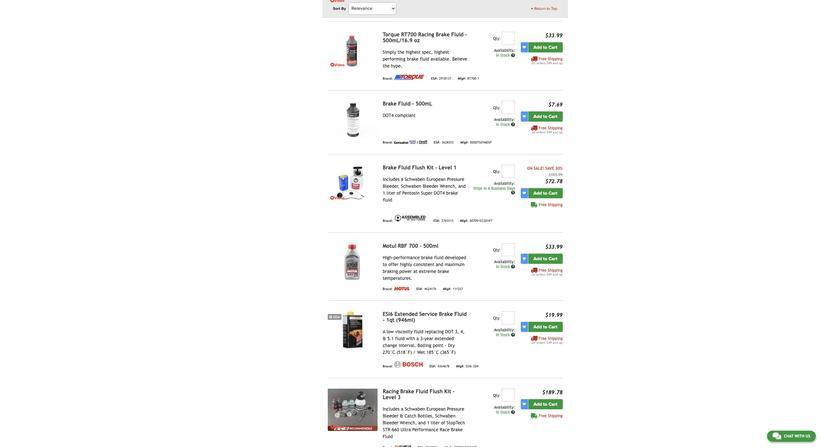 Task type: describe. For each thing, give the bounding box(es) containing it.
stock for brake fluid - 500ml
[[500, 122, 510, 127]]

shipping for torque rt700 racing brake fluid - 500ml/16.9 oz
[[548, 57, 563, 61]]

mfg#: 007091ecs01kt
[[460, 219, 493, 223]]

stock for torque rt700 racing brake fluid - 500ml/16.9 oz
[[500, 53, 510, 58]]

oz
[[414, 37, 420, 44]]

in stock for torque rt700 racing brake fluid - 500ml/16.9 oz
[[496, 53, 511, 58]]

brake fluid - 500ml link
[[383, 101, 432, 107]]

includes a schwaben european pressure bleeder, schwaben bleeder wrench, and 1 liter of pentosin super dot4 brake fluid
[[383, 177, 466, 203]]

qty: for torque rt700 racing brake fluid - 500ml/16.9 oz
[[493, 36, 501, 41]]

brake up dot4 compliant
[[383, 101, 397, 107]]

es#2918224 - 007091ecs04kt - racing brake fluid flush kit - level 3 - includes a schwaben european pressure bleeder & catch bottles, schwaben bleeder wrench, and 1 liter of stoptech str-660 ultra performance race brake fluid - schwaben for ecs - audi bmw volkswagen mini porsche image
[[328, 389, 378, 426]]

on for motul rbf 700 - 500ml
[[532, 273, 535, 276]]

pressure for brake fluid flush kit - level 1
[[447, 177, 464, 182]]

brake inside torque rt700 racing brake fluid - 500ml/16.9 oz
[[436, 31, 450, 38]]

add to cart button for brake fluid - 500ml
[[528, 111, 563, 122]]

level inside racing brake fluid flush kit - level 3
[[383, 394, 396, 401]]

add to wish list image for $189.78
[[523, 403, 526, 406]]

to for add to cart button associated with torque rt700 racing brake fluid - 500ml/16.9 oz
[[543, 44, 547, 50]]

111257
[[453, 287, 463, 291]]

rt700-
[[468, 77, 478, 80]]

brake fluid - 500ml
[[383, 101, 432, 107]]

super
[[421, 190, 433, 196]]

fluid inside esi6 extended service brake fluid - 1qt (946ml)
[[455, 311, 467, 317]]

pressure for racing brake fluid flush kit - level 3
[[447, 406, 464, 412]]

european for flush
[[427, 406, 446, 412]]

chat with us link
[[767, 431, 816, 442]]

motul rbf 700 - 500ml link
[[383, 243, 439, 249]]

add to cart for racing brake fluid flush kit - level 3
[[534, 402, 557, 407]]

extreme
[[419, 269, 436, 274]]

add to wish list image for torque rt700 racing brake fluid - 500ml/16.9 oz
[[523, 46, 526, 49]]

in for esi6 extended service brake fluid - 1qt (946ml)
[[496, 333, 499, 337]]

performance
[[394, 255, 420, 260]]

in for racing brake fluid flush kit - level 3
[[496, 410, 499, 415]]

racing inside racing brake fluid flush kit - level 3
[[383, 388, 399, 395]]

brand: for brake fluid - 500ml
[[383, 141, 393, 144]]

rt700
[[401, 31, 417, 38]]

a
[[383, 329, 385, 334]]

$19.99
[[545, 312, 563, 318]]

comments image
[[773, 432, 782, 440]]

ultra
[[401, 427, 411, 432]]

es#: 3628353
[[434, 141, 454, 144]]

$72.78
[[545, 178, 563, 184]]

motul
[[383, 243, 396, 249]]

performing
[[383, 56, 406, 62]]

shipping for brake fluid - 500ml
[[548, 126, 563, 130]]

liter inside the includes a schwaben european pressure bleeder, schwaben bleeder wrench, and 1 liter of pentosin super dot4 brake fluid
[[387, 190, 395, 196]]

mfg#: esi6-32n
[[456, 365, 479, 368]]

save
[[545, 166, 554, 171]]

add for torque rt700 racing brake fluid - 500ml/16.9 oz
[[534, 44, 542, 50]]

1 highest from the left
[[406, 49, 421, 55]]

add to cart button for motul rbf 700 - 500ml
[[528, 254, 563, 264]]

return to top link
[[531, 6, 557, 11]]

performance
[[412, 427, 438, 432]]

es#: for service
[[430, 365, 436, 368]]

cart for esi6 extended service brake fluid - 1qt (946ml)
[[549, 324, 557, 330]]

1 inside the includes a schwaben european pressure bleeder & catch bottles, schwaben bleeder wrench, and 1 liter of stoptech str-660 ultra performance race brake fluid
[[427, 420, 430, 425]]

boiling
[[418, 343, 432, 348]]

chat
[[784, 434, 794, 439]]

includes for brake fluid flush kit - level 1
[[383, 177, 400, 182]]

orders for esi6 extended service brake fluid - 1qt (946ml)
[[536, 341, 546, 344]]

es#4364678 - esi6-32n -  esi6 extended service brake fluid - 1qt (946ml) - a low viscosity fluid replacing dot 3, 4, & 5.1 fluid with a 3-year extended change interval. boiling point - dry 270c (518f) / wet 185c (365f) - bosch - audi bmw volkswagen mercedes benz mini porsche image
[[328, 311, 378, 349]]

- right '700'
[[420, 243, 422, 249]]

add to wish list image for motul rbf 700 - 500ml
[[523, 257, 526, 260]]

6
[[488, 186, 490, 191]]

$189.78
[[542, 389, 563, 396]]

on for brake fluid - 500ml
[[532, 130, 535, 134]]

3
[[398, 394, 401, 401]]

3,
[[455, 329, 459, 334]]

chat with us
[[784, 434, 810, 439]]

brake inside racing brake fluid flush kit - level 3
[[400, 388, 414, 395]]

brake inside esi6 extended service brake fluid - 1qt (946ml)
[[439, 311, 453, 317]]

es#: for flush
[[433, 219, 440, 223]]

on for esi6 extended service brake fluid - 1qt (946ml)
[[532, 341, 535, 344]]

return
[[534, 6, 546, 11]]

brake inside the includes a schwaben european pressure bleeder & catch bottles, schwaben bleeder wrench, and 1 liter of stoptech str-660 ultra performance race brake fluid
[[451, 427, 463, 432]]

fluid up bleeder,
[[398, 164, 411, 171]]

fluid inside the includes a schwaben european pressure bleeder & catch bottles, schwaben bleeder wrench, and 1 liter of stoptech str-660 ultra performance race brake fluid
[[383, 434, 393, 439]]

str-
[[383, 427, 392, 432]]

esi6 extended service brake fluid - 1qt (946ml)
[[383, 311, 467, 323]]

(946ml)
[[396, 317, 415, 323]]

pentosin
[[402, 190, 420, 196]]

4624176
[[424, 287, 436, 291]]

rbf
[[398, 243, 407, 249]]

mfg#: 111257
[[443, 287, 463, 291]]

- inside torque rt700 racing brake fluid - 500ml/16.9 oz
[[465, 31, 467, 38]]

a for fluid
[[401, 177, 403, 182]]

qty: for brake fluid - 500ml
[[493, 105, 501, 110]]

6 shipping from the top
[[548, 414, 563, 418]]

replacing
[[425, 329, 444, 334]]

fluid up 3-
[[414, 329, 423, 334]]

b0007501mdsp
[[470, 141, 492, 144]]

add to cart button for torque rt700 racing brake fluid - 500ml/16.9 oz
[[528, 42, 563, 52]]

1 free shipping from the top
[[539, 203, 563, 207]]

30%
[[555, 166, 563, 171]]

sort
[[333, 6, 340, 11]]

es#: for racing
[[431, 77, 438, 80]]

orders for torque rt700 racing brake fluid - 500ml/16.9 oz
[[536, 61, 546, 65]]

fluid inside torque rt700 racing brake fluid - 500ml/16.9 oz
[[451, 31, 464, 38]]

schwaben up 'pentosin'
[[401, 183, 421, 189]]

in
[[484, 186, 487, 191]]

free for brake fluid - 500ml
[[539, 126, 547, 130]]

fluid inside the includes a schwaben european pressure bleeder, schwaben bleeder wrench, and 1 liter of pentosin super dot4 brake fluid
[[383, 197, 392, 203]]

fluid inside racing brake fluid flush kit - level 3
[[416, 388, 428, 395]]

in for motul rbf 700 - 500ml
[[496, 264, 499, 269]]

in stock for racing brake fluid flush kit - level 3
[[496, 410, 511, 415]]

esi6-
[[466, 365, 473, 368]]

dot4 compliant
[[383, 113, 416, 118]]

stoptech
[[447, 420, 465, 425]]

& inside a low viscosity fluid replacing dot 3, 4, & 5.1 fluid with a 3-year extended change interval. boiling point - dry 270°c (518°f) / wet 185°c (365°f)
[[383, 336, 386, 341]]

6 free from the top
[[539, 414, 547, 418]]

motul rbf 700 - 500ml
[[383, 243, 439, 249]]

high-
[[383, 255, 394, 260]]

developed
[[445, 255, 466, 260]]

simply
[[383, 49, 396, 55]]

185°c
[[427, 350, 439, 355]]

(518°f)
[[397, 350, 412, 355]]

torque rt700 racing brake fluid - 500ml/16.9 oz
[[383, 31, 467, 44]]

torque rt700 racing brake fluid - 500ml/16.9 oz link
[[383, 31, 467, 44]]

and inside the includes a schwaben european pressure bleeder, schwaben bleeder wrench, and 1 liter of pentosin super dot4 brake fluid
[[458, 183, 466, 189]]

brake up bleeder,
[[383, 164, 397, 171]]

in stock for brake fluid - 500ml
[[496, 122, 511, 127]]

$49 for motul rbf 700 - 500ml
[[547, 273, 552, 276]]

wet
[[417, 350, 425, 355]]

esi6 extended service brake fluid - 1qt (946ml) link
[[383, 311, 467, 323]]

change
[[383, 343, 397, 348]]

wrench, inside the includes a schwaben european pressure bleeder & catch bottles, schwaben bleeder wrench, and 1 liter of stoptech str-660 ultra performance race brake fluid
[[400, 420, 417, 425]]

32n
[[473, 365, 479, 368]]

- left 500ml at the top of page
[[412, 101, 414, 107]]

highly
[[400, 262, 412, 267]]

maximum
[[445, 262, 465, 267]]

es#: 2918137
[[431, 77, 451, 80]]

2 vertical spatial bleeder
[[383, 420, 399, 425]]

mfg#: for motul rbf 700 - 500ml
[[443, 287, 451, 291]]

to for motul rbf 700 - 500ml add to cart button
[[543, 256, 547, 262]]

to for racing brake fluid flush kit - level 3 add to cart button
[[543, 402, 547, 407]]

(365°f)
[[440, 350, 456, 355]]

on
[[527, 166, 533, 171]]

schwaben up stoptech
[[435, 413, 456, 419]]

es#2765515 - 007091ecs01kt - brake fluid flush kit - level 1 - includes a schwaben european pressure bleeder, schwaben bleeder wrench, and 1 liter of pentosin super dot4 brake fluid - assembled by ecs - audi bmw volkswagen mini porsche image
[[328, 165, 378, 202]]

european for kit
[[427, 177, 446, 182]]

3 add from the top
[[534, 190, 542, 196]]

500ml/16.9
[[383, 37, 413, 44]]

sale!
[[534, 166, 544, 171]]

cart for torque rt700 racing brake fluid - 500ml/16.9 oz
[[549, 44, 557, 50]]

1 vertical spatial with
[[795, 434, 805, 439]]

270°c
[[383, 350, 395, 355]]

race
[[440, 427, 450, 432]]

torque
[[383, 31, 400, 38]]

schwaben up the catch
[[405, 406, 425, 412]]

2765515
[[441, 219, 454, 223]]

dry
[[448, 343, 455, 348]]

viscosity
[[395, 329, 413, 334]]

3628353
[[442, 141, 454, 144]]

0 horizontal spatial flush
[[412, 164, 425, 171]]

4364678
[[438, 365, 450, 368]]

0 horizontal spatial the
[[383, 63, 390, 68]]

mfg#: rt700-1
[[458, 77, 479, 80]]



Task type: vqa. For each thing, say whether or not it's contained in the screenshot.


Task type: locate. For each thing, give the bounding box(es) containing it.
a left 3-
[[417, 336, 419, 341]]

- left dry
[[445, 343, 447, 348]]

torque racing brake fluid - corporate logo image
[[394, 75, 425, 80]]

1 $33.99 from the top
[[545, 32, 563, 39]]

spec,
[[422, 49, 433, 55]]

5 shipping from the top
[[548, 336, 563, 341]]

brake
[[436, 31, 450, 38], [383, 101, 397, 107], [383, 164, 397, 171], [439, 311, 453, 317], [400, 388, 414, 395], [451, 427, 463, 432]]

brake down stoptech
[[451, 427, 463, 432]]

2 vertical spatial add to wish list image
[[523, 403, 526, 406]]

availability: for brake fluid - 500ml
[[494, 117, 515, 122]]

3 shipping from the top
[[548, 203, 563, 207]]

free shipping on orders $49 and up for esi6 extended service brake fluid - 1qt (946ml)
[[532, 336, 563, 344]]

fluid up the compliant
[[398, 101, 411, 107]]

1 vertical spatial level
[[383, 394, 396, 401]]

700
[[409, 243, 418, 249]]

liter down bottles,
[[431, 420, 440, 425]]

es#: left 2918137
[[431, 77, 438, 80]]

question circle image for motul rbf 700 - 500ml
[[511, 265, 515, 269]]

fluid right the 3
[[416, 388, 428, 395]]

brake fluid flush kit - level 1 link
[[383, 164, 457, 171]]

0 vertical spatial wrench,
[[440, 183, 457, 189]]

mfg#: for brake fluid flush kit - level 1
[[460, 219, 468, 223]]

year
[[424, 336, 433, 341]]

es#3628353 - b0007501mdsp - brake fluid - 500ml - dot4 compliant - genuine volkswagen audi - audi volkswagen image
[[328, 101, 378, 138]]

of inside the includes a schwaben european pressure bleeder & catch bottles, schwaben bleeder wrench, and 1 liter of stoptech str-660 ultra performance race brake fluid
[[441, 420, 445, 425]]

2 pressure from the top
[[447, 406, 464, 412]]

brand: left ate - corporate logo
[[383, 8, 393, 11]]

interval.
[[399, 343, 416, 348]]

3 add to wish list image from the top
[[523, 403, 526, 406]]

- inside esi6 extended service brake fluid - 1qt (946ml)
[[383, 317, 385, 323]]

4 $49 from the top
[[547, 341, 552, 344]]

pressure
[[447, 177, 464, 182], [447, 406, 464, 412]]

1 horizontal spatial dot4
[[434, 190, 445, 196]]

5 qty: from the top
[[493, 316, 501, 321]]

bottles,
[[418, 413, 434, 419]]

brake right service
[[439, 311, 453, 317]]

es#: for -
[[434, 141, 440, 144]]

includes inside the includes a schwaben european pressure bleeder, schwaben bleeder wrench, and 1 liter of pentosin super dot4 brake fluid
[[383, 177, 400, 182]]

brake down maximum
[[438, 269, 449, 274]]

$33.99
[[545, 32, 563, 39], [545, 244, 563, 250]]

2 $49 from the top
[[547, 130, 552, 134]]

1 vertical spatial a
[[417, 336, 419, 341]]

temperatures.
[[383, 276, 412, 281]]

0 horizontal spatial of
[[397, 190, 401, 196]]

3 in from the top
[[496, 264, 499, 269]]

2 vertical spatial a
[[401, 406, 403, 412]]

a inside a low viscosity fluid replacing dot 3, 4, & 5.1 fluid with a 3-year extended change interval. boiling point - dry 270°c (518°f) / wet 185°c (365°f)
[[417, 336, 419, 341]]

es#: for 700
[[416, 287, 423, 291]]

and inside 'high-performance brake fluid developed to offer highly consistent and maximum braking power at extreme brake temperatures.'
[[436, 262, 443, 267]]

0 vertical spatial $33.99
[[545, 32, 563, 39]]

in stock for motul rbf 700 - 500ml
[[496, 264, 511, 269]]

6 qty: from the top
[[493, 393, 501, 398]]

0 vertical spatial european
[[427, 177, 446, 182]]

1 question circle image from the top
[[511, 53, 515, 57]]

/
[[413, 350, 416, 355]]

availability: for motul rbf 700 - 500ml
[[494, 260, 515, 264]]

european inside the includes a schwaben european pressure bleeder, schwaben bleeder wrench, and 1 liter of pentosin super dot4 brake fluid
[[427, 177, 446, 182]]

qty: for racing brake fluid flush kit - level 3
[[493, 393, 501, 398]]

fluid down 500ml
[[434, 255, 444, 260]]

a up 'pentosin'
[[401, 177, 403, 182]]

racing brake fluid flush kit - level 3 link
[[383, 388, 455, 401]]

bosch - corporate logo image
[[394, 361, 423, 368]]

6 add to cart button from the top
[[528, 399, 563, 409]]

1 horizontal spatial with
[[795, 434, 805, 439]]

of down bleeder,
[[397, 190, 401, 196]]

5 availability: from the top
[[494, 328, 515, 332]]

$49 for torque rt700 racing brake fluid - 500ml/16.9 oz
[[547, 61, 552, 65]]

1 vertical spatial $33.99
[[545, 244, 563, 250]]

brand: for brake fluid flush kit - level 1
[[383, 219, 393, 223]]

1 vertical spatial liter
[[431, 420, 440, 425]]

free for motul rbf 700 - 500ml
[[539, 268, 547, 273]]

and inside the includes a schwaben european pressure bleeder & catch bottles, schwaben bleeder wrench, and 1 liter of stoptech str-660 ultra performance race brake fluid
[[418, 420, 426, 425]]

fluid
[[420, 56, 429, 62], [383, 197, 392, 203], [434, 255, 444, 260], [414, 329, 423, 334], [395, 336, 405, 341]]

up for motul rbf 700 - 500ml
[[559, 273, 563, 276]]

2 add to cart button from the top
[[528, 111, 563, 122]]

on for torque rt700 racing brake fluid - 500ml/16.9 oz
[[532, 61, 535, 65]]

in for brake fluid - 500ml
[[496, 122, 499, 127]]

brand: for torque rt700 racing brake fluid - 500ml/16.9 oz
[[383, 77, 393, 80]]

racing down the bosch - corporate logo
[[383, 388, 399, 395]]

1 horizontal spatial flush
[[430, 388, 443, 395]]

1 vertical spatial question circle image
[[511, 265, 515, 269]]

believe
[[452, 56, 467, 62]]

3 question circle image from the top
[[511, 333, 515, 337]]

brake right "performing"
[[407, 56, 418, 62]]

& inside the includes a schwaben european pressure bleeder & catch bottles, schwaben bleeder wrench, and 1 liter of stoptech str-660 ultra performance race brake fluid
[[400, 413, 403, 419]]

fluid inside simply the highest spec, highest performing brake fluid available. believe the hype.
[[420, 56, 429, 62]]

0 vertical spatial add to wish list image
[[523, 46, 526, 49]]

with
[[406, 336, 415, 341], [795, 434, 805, 439]]

shipping for esi6 extended service brake fluid - 1qt (946ml)
[[548, 336, 563, 341]]

availability: for esi6 extended service brake fluid - 1qt (946ml)
[[494, 328, 515, 332]]

es#:
[[431, 77, 438, 80], [434, 141, 440, 144], [433, 219, 440, 223], [416, 287, 423, 291], [430, 365, 436, 368]]

kit
[[427, 164, 434, 171], [444, 388, 451, 395]]

stock for esi6 extended service brake fluid - 1qt (946ml)
[[500, 333, 510, 337]]

hype.
[[391, 63, 403, 68]]

1 pressure from the top
[[447, 177, 464, 182]]

3 on from the top
[[532, 273, 535, 276]]

schwaben for ecs - corporate logo image
[[394, 445, 411, 447]]

3 free from the top
[[539, 203, 547, 207]]

es#2918137 - rt700-1 - torque rt700 racing brake fluid - 500ml/16.9 oz - simply the highest spec, highest performing brake fluid available. believe the hype. - torque racing brake fluid - audi bmw volkswagen mercedes benz mini porsche image
[[328, 32, 378, 69]]

1 vertical spatial kit
[[444, 388, 451, 395]]

in
[[496, 53, 499, 58], [496, 122, 499, 127], [496, 264, 499, 269], [496, 333, 499, 337], [496, 410, 499, 415]]

bleeder inside the includes a schwaben european pressure bleeder, schwaben bleeder wrench, and 1 liter of pentosin super dot4 brake fluid
[[423, 183, 439, 189]]

1 vertical spatial the
[[383, 63, 390, 68]]

1 vertical spatial includes
[[383, 406, 400, 412]]

includes up bleeder,
[[383, 177, 400, 182]]

4 qty: from the top
[[493, 248, 501, 252]]

us
[[806, 434, 810, 439]]

availability: for torque rt700 racing brake fluid - 500ml/16.9 oz
[[494, 48, 515, 53]]

brand: left assembled by ecs - corporate logo
[[383, 219, 393, 223]]

extended
[[395, 311, 418, 317]]

mfg#: for esi6 extended service brake fluid - 1qt (946ml)
[[456, 365, 465, 368]]

2 free shipping from the top
[[539, 414, 563, 418]]

3 stock from the top
[[500, 264, 510, 269]]

es#4624176 - 111257 - motul rbf 700 - 500ml - high-performance brake fluid developed to offer highly consistent and maximum braking power at extreme brake temperatures. - motul - audi bmw volkswagen mercedes benz mini porsche image
[[328, 243, 378, 281]]

by
[[341, 6, 346, 11]]

0 vertical spatial free shipping
[[539, 203, 563, 207]]

to inside 'high-performance brake fluid developed to offer highly consistent and maximum braking power at extreme brake temperatures.'
[[383, 262, 387, 267]]

a low viscosity fluid replacing dot 3, 4, & 5.1 fluid with a 3-year extended change interval. boiling point - dry 270°c (518°f) / wet 185°c (365°f)
[[383, 329, 465, 355]]

mfg#: left the b0007501mdsp
[[460, 141, 469, 144]]

shipping for motul rbf 700 - 500ml
[[548, 268, 563, 273]]

racing right rt700
[[418, 31, 434, 38]]

cart for brake fluid - 500ml
[[549, 114, 557, 119]]

qty:
[[493, 36, 501, 41], [493, 105, 501, 110], [493, 169, 501, 174], [493, 248, 501, 252], [493, 316, 501, 321], [493, 393, 501, 398]]

mfg#: right 2765515
[[460, 219, 468, 223]]

4 shipping from the top
[[548, 268, 563, 273]]

2 in from the top
[[496, 122, 499, 127]]

- inside a low viscosity fluid replacing dot 3, 4, & 5.1 fluid with a 3-year extended change interval. boiling point - dry 270°c (518°f) / wet 185°c (365°f)
[[445, 343, 447, 348]]

1 includes from the top
[[383, 177, 400, 182]]

0 horizontal spatial racing
[[383, 388, 399, 395]]

5 cart from the top
[[549, 324, 557, 330]]

free for torque rt700 racing brake fluid - 500ml/16.9 oz
[[539, 57, 547, 61]]

- inside racing brake fluid flush kit - level 3
[[453, 388, 455, 395]]

6 availability: from the top
[[494, 405, 515, 410]]

mfg#: left "111257"
[[443, 287, 451, 291]]

european up super at the top of the page
[[427, 177, 446, 182]]

brand: for esi6 extended service brake fluid - 1qt (946ml)
[[383, 365, 393, 368]]

$33.99 for torque rt700 racing brake fluid - 500ml/16.9 oz
[[545, 32, 563, 39]]

6 add to cart from the top
[[534, 402, 557, 407]]

question circle image for on sale!                         save 30%
[[511, 191, 515, 195]]

1 european from the top
[[427, 177, 446, 182]]

1 vertical spatial european
[[427, 406, 446, 412]]

qty: for esi6 extended service brake fluid - 1qt (946ml)
[[493, 316, 501, 321]]

availability: for racing brake fluid flush kit - level 3
[[494, 405, 515, 410]]

5 free from the top
[[539, 336, 547, 341]]

at
[[413, 269, 418, 274]]

level left the 3
[[383, 394, 396, 401]]

1 up from the top
[[559, 61, 563, 65]]

1 inside the includes a schwaben european pressure bleeder, schwaben bleeder wrench, and 1 liter of pentosin super dot4 brake fluid
[[383, 190, 385, 196]]

with inside a low viscosity fluid replacing dot 3, 4, & 5.1 fluid with a 3-year extended change interval. boiling point - dry 270°c (518°f) / wet 185°c (365°f)
[[406, 336, 415, 341]]

flush up the includes a schwaben european pressure bleeder, schwaben bleeder wrench, and 1 liter of pentosin super dot4 brake fluid
[[412, 164, 425, 171]]

mfg#: left esi6-
[[456, 365, 465, 368]]

kit up the includes a schwaben european pressure bleeder, schwaben bleeder wrench, and 1 liter of pentosin super dot4 brake fluid
[[427, 164, 434, 171]]

0 horizontal spatial liter
[[387, 190, 395, 196]]

4 cart from the top
[[549, 256, 557, 262]]

up for torque rt700 racing brake fluid - 500ml/16.9 oz
[[559, 61, 563, 65]]

1 vertical spatial dot4
[[434, 190, 445, 196]]

3 add to wish list image from the top
[[523, 257, 526, 260]]

$7.69
[[549, 102, 563, 108]]

5 in from the top
[[496, 410, 499, 415]]

dot4 right super at the top of the page
[[434, 190, 445, 196]]

fluid down spec, on the right top
[[420, 56, 429, 62]]

add for esi6 extended service brake fluid - 1qt (946ml)
[[534, 324, 542, 330]]

business
[[491, 186, 506, 191]]

liter down bleeder,
[[387, 190, 395, 196]]

add to cart button for esi6 extended service brake fluid - 1qt (946ml)
[[528, 322, 563, 332]]

2 qty: from the top
[[493, 105, 501, 110]]

3 cart from the top
[[549, 190, 557, 196]]

qty: for motul rbf 700 - 500ml
[[493, 248, 501, 252]]

2 add to wish list image from the top
[[523, 325, 526, 329]]

add to cart button
[[528, 42, 563, 52], [528, 111, 563, 122], [528, 188, 563, 198], [528, 254, 563, 264], [528, 322, 563, 332], [528, 399, 563, 409]]

add to cart for motul rbf 700 - 500ml
[[534, 256, 557, 262]]

add
[[534, 44, 542, 50], [534, 114, 542, 119], [534, 190, 542, 196], [534, 256, 542, 262], [534, 324, 542, 330], [534, 402, 542, 407]]

1 $49 from the top
[[547, 61, 552, 65]]

wrench, inside the includes a schwaben european pressure bleeder, schwaben bleeder wrench, and 1 liter of pentosin super dot4 brake fluid
[[440, 183, 457, 189]]

1 add from the top
[[534, 44, 542, 50]]

0 horizontal spatial highest
[[406, 49, 421, 55]]

highest down oz
[[406, 49, 421, 55]]

level down es#: 3628353
[[439, 164, 452, 171]]

assembled by ecs - corporate logo image
[[394, 214, 427, 222]]

brand: left motul - corporate logo
[[383, 287, 393, 291]]

add to cart for brake fluid - 500ml
[[534, 114, 557, 119]]

brake up consistent
[[421, 255, 433, 260]]

1 cart from the top
[[549, 44, 557, 50]]

2 $33.99 from the top
[[545, 244, 563, 250]]

1 availability: from the top
[[494, 48, 515, 53]]

$49 for brake fluid - 500ml
[[547, 130, 552, 134]]

1 vertical spatial add to wish list image
[[523, 325, 526, 329]]

european inside the includes a schwaben european pressure bleeder & catch bottles, schwaben bleeder wrench, and 1 liter of stoptech str-660 ultra performance race brake fluid
[[427, 406, 446, 412]]

question circle image for torque rt700 racing brake fluid - 500ml/16.9 oz
[[511, 53, 515, 57]]

kit inside racing brake fluid flush kit - level 3
[[444, 388, 451, 395]]

0 horizontal spatial level
[[383, 394, 396, 401]]

brake inside the includes a schwaben european pressure bleeder, schwaben bleeder wrench, and 1 liter of pentosin super dot4 brake fluid
[[446, 190, 458, 196]]

racing inside torque rt700 racing brake fluid - 500ml/16.9 oz
[[418, 31, 434, 38]]

dot4 inside the includes a schwaben european pressure bleeder, schwaben bleeder wrench, and 1 liter of pentosin super dot4 brake fluid
[[434, 190, 445, 196]]

add to cart for esi6 extended service brake fluid - 1qt (946ml)
[[534, 324, 557, 330]]

es#1899346 - sl6 - sl6 brake fluid - 1 liter - a low viscosity fluid replacing dot 4 fluid. boiling point - dry 265c (509f) / wet 175c (347f) - ate - audi bmw volkswagen mini image
[[328, 0, 378, 5]]

schwaben down "brake fluid flush kit - level 1"
[[405, 177, 425, 182]]

1 shipping from the top
[[548, 57, 563, 61]]

cart
[[549, 44, 557, 50], [549, 114, 557, 119], [549, 190, 557, 196], [549, 256, 557, 262], [549, 324, 557, 330], [549, 402, 557, 407]]

1 add to cart button from the top
[[528, 42, 563, 52]]

es#: left '4364678'
[[430, 365, 436, 368]]

dot4 left the compliant
[[383, 113, 394, 118]]

0 vertical spatial the
[[398, 49, 405, 55]]

1 vertical spatial free shipping
[[539, 414, 563, 418]]

0 vertical spatial &
[[383, 336, 386, 341]]

a inside the includes a schwaben european pressure bleeder & catch bottles, schwaben bleeder wrench, and 1 liter of stoptech str-660 ultra performance race brake fluid
[[401, 406, 403, 412]]

0 vertical spatial includes
[[383, 177, 400, 182]]

fluid down "str-"
[[383, 434, 393, 439]]

question circle image for $19.99
[[511, 333, 515, 337]]

3-
[[420, 336, 424, 341]]

0 vertical spatial pressure
[[447, 177, 464, 182]]

3 add to cart button from the top
[[528, 188, 563, 198]]

fluid inside 'high-performance brake fluid developed to offer highly consistent and maximum braking power at extreme brake temperatures.'
[[434, 255, 444, 260]]

1 vertical spatial flush
[[430, 388, 443, 395]]

offer
[[388, 262, 399, 267]]

add to cart button for racing brake fluid flush kit - level 3
[[528, 399, 563, 409]]

fluid
[[451, 31, 464, 38], [398, 101, 411, 107], [398, 164, 411, 171], [455, 311, 467, 317], [416, 388, 428, 395], [383, 434, 393, 439]]

ships
[[474, 186, 482, 191]]

catch
[[405, 413, 416, 419]]

the up "performing"
[[398, 49, 405, 55]]

0 vertical spatial a
[[401, 177, 403, 182]]

includes inside the includes a schwaben european pressure bleeder & catch bottles, schwaben bleeder wrench, and 1 liter of stoptech str-660 ultra performance race brake fluid
[[383, 406, 400, 412]]

3 qty: from the top
[[493, 169, 501, 174]]

3 add to cart from the top
[[534, 190, 557, 196]]

add to wish list image for $19.99
[[523, 325, 526, 329]]

1 horizontal spatial wrench,
[[440, 183, 457, 189]]

brand:
[[383, 8, 393, 11], [383, 77, 393, 80], [383, 141, 393, 144], [383, 219, 393, 223], [383, 287, 393, 291], [383, 365, 393, 368]]

flush inside racing brake fluid flush kit - level 3
[[430, 388, 443, 395]]

high-performance brake fluid developed to offer highly consistent and maximum braking power at extreme brake temperatures.
[[383, 255, 466, 281]]

4 up from the top
[[559, 341, 563, 344]]

brand: down the 270°c
[[383, 365, 393, 368]]

of inside the includes a schwaben european pressure bleeder, schwaben bleeder wrench, and 1 liter of pentosin super dot4 brake fluid
[[397, 190, 401, 196]]

2 in stock from the top
[[496, 122, 511, 127]]

2 includes from the top
[[383, 406, 400, 412]]

0 vertical spatial racing
[[418, 31, 434, 38]]

0 vertical spatial dot4
[[383, 113, 394, 118]]

0 horizontal spatial kit
[[427, 164, 434, 171]]

0 vertical spatial liter
[[387, 190, 395, 196]]

3 $49 from the top
[[547, 273, 552, 276]]

on sale!                         save 30% $103.99 $72.78
[[527, 166, 563, 184]]

- up believe
[[465, 31, 467, 38]]

free
[[539, 57, 547, 61], [539, 126, 547, 130], [539, 203, 547, 207], [539, 268, 547, 273], [539, 336, 547, 341], [539, 414, 547, 418]]

2 shipping from the top
[[548, 126, 563, 130]]

pressure inside the includes a schwaben european pressure bleeder, schwaben bleeder wrench, and 1 liter of pentosin super dot4 brake fluid
[[447, 177, 464, 182]]

brake up the catch
[[400, 388, 414, 395]]

es#: 2765515
[[433, 219, 454, 223]]

1 orders from the top
[[536, 61, 546, 65]]

includes down the 3
[[383, 406, 400, 412]]

mfg#: left rt700-
[[458, 77, 466, 80]]

4 in from the top
[[496, 333, 499, 337]]

cart for racing brake fluid flush kit - level 3
[[549, 402, 557, 407]]

&
[[383, 336, 386, 341], [400, 413, 403, 419]]

0 vertical spatial of
[[397, 190, 401, 196]]

with left us
[[795, 434, 805, 439]]

1 add to cart from the top
[[534, 44, 557, 50]]

availability: for brake fluid flush kit - level 1
[[494, 181, 515, 186]]

2 up from the top
[[559, 130, 563, 134]]

1 question circle image from the top
[[511, 123, 515, 126]]

1 in from the top
[[496, 53, 499, 58]]

to
[[547, 6, 550, 11], [543, 44, 547, 50], [543, 114, 547, 119], [543, 190, 547, 196], [543, 256, 547, 262], [383, 262, 387, 267], [543, 324, 547, 330], [543, 402, 547, 407]]

1 stock from the top
[[500, 53, 510, 58]]

0 vertical spatial level
[[439, 164, 452, 171]]

4 stock from the top
[[500, 333, 510, 337]]

0 horizontal spatial wrench,
[[400, 420, 417, 425]]

brand: down hype. on the left top
[[383, 77, 393, 80]]

4 orders from the top
[[536, 341, 546, 344]]

1 horizontal spatial liter
[[431, 420, 440, 425]]

free shipping on orders $49 and up for brake fluid - 500ml
[[532, 126, 563, 134]]

highest up available.
[[434, 49, 449, 55]]

mfg#: for brake fluid - 500ml
[[460, 141, 469, 144]]

brake inside simply the highest spec, highest performing brake fluid available. believe the hype.
[[407, 56, 418, 62]]

4 free from the top
[[539, 268, 547, 273]]

3 in stock from the top
[[496, 264, 511, 269]]

2 on from the top
[[532, 130, 535, 134]]

1 horizontal spatial highest
[[434, 49, 449, 55]]

1 brand: from the top
[[383, 8, 393, 11]]

up for esi6 extended service brake fluid - 1qt (946ml)
[[559, 341, 563, 344]]

& left the catch
[[400, 413, 403, 419]]

5.1
[[387, 336, 394, 341]]

0 vertical spatial kit
[[427, 164, 434, 171]]

a for brake
[[401, 406, 403, 412]]

kit down '4364678'
[[444, 388, 451, 395]]

a inside the includes a schwaben european pressure bleeder, schwaben bleeder wrench, and 1 liter of pentosin super dot4 brake fluid
[[401, 177, 403, 182]]

to for third add to cart button
[[543, 190, 547, 196]]

the down "performing"
[[383, 63, 390, 68]]

qty: for brake fluid flush kit - level 1
[[493, 169, 501, 174]]

of up race
[[441, 420, 445, 425]]

1 vertical spatial of
[[441, 420, 445, 425]]

liter inside the includes a schwaben european pressure bleeder & catch bottles, schwaben bleeder wrench, and 1 liter of stoptech str-660 ultra performance race brake fluid
[[431, 420, 440, 425]]

1 vertical spatial &
[[400, 413, 403, 419]]

available.
[[431, 56, 451, 62]]

question circle image for $189.78
[[511, 410, 515, 414]]

2 free from the top
[[539, 126, 547, 130]]

ecs tuning recommends this product. image
[[328, 426, 378, 431]]

2 brand: from the top
[[383, 77, 393, 80]]

3 brand: from the top
[[383, 141, 393, 144]]

3 up from the top
[[559, 273, 563, 276]]

add to wish list image for $7.69
[[523, 115, 526, 118]]

2 european from the top
[[427, 406, 446, 412]]

brake
[[407, 56, 418, 62], [446, 190, 458, 196], [421, 255, 433, 260], [438, 269, 449, 274]]

service
[[419, 311, 437, 317]]

in stock
[[496, 53, 511, 58], [496, 122, 511, 127], [496, 264, 511, 269], [496, 333, 511, 337], [496, 410, 511, 415]]

free shipping down $189.78
[[539, 414, 563, 418]]

2 add to wish list image from the top
[[523, 192, 526, 195]]

2 question circle image from the top
[[511, 265, 515, 269]]

2 free shipping on orders $49 and up from the top
[[532, 126, 563, 134]]

with up interval.
[[406, 336, 415, 341]]

question circle image
[[511, 123, 515, 126], [511, 191, 515, 195], [511, 333, 515, 337], [511, 410, 515, 414]]

extended
[[435, 336, 454, 341]]

0 vertical spatial flush
[[412, 164, 425, 171]]

4 brand: from the top
[[383, 219, 393, 223]]

free shipping on orders $49 and up for torque rt700 racing brake fluid - 500ml/16.9 oz
[[532, 57, 563, 65]]

6 brand: from the top
[[383, 365, 393, 368]]

caret up image
[[531, 7, 533, 10]]

1 horizontal spatial racing
[[418, 31, 434, 38]]

brake up available.
[[436, 31, 450, 38]]

question circle image for $7.69
[[511, 123, 515, 126]]

5 in stock from the top
[[496, 410, 511, 415]]

fluid up believe
[[451, 31, 464, 38]]

1 horizontal spatial level
[[439, 164, 452, 171]]

0 vertical spatial bleeder
[[423, 183, 439, 189]]

2 stock from the top
[[500, 122, 510, 127]]

1 in stock from the top
[[496, 53, 511, 58]]

1 horizontal spatial of
[[441, 420, 445, 425]]

0 horizontal spatial &
[[383, 336, 386, 341]]

to for add to cart button associated with brake fluid - 500ml
[[543, 114, 547, 119]]

3 orders from the top
[[536, 273, 546, 276]]

0 horizontal spatial dot4
[[383, 113, 394, 118]]

bleeder
[[423, 183, 439, 189], [383, 413, 399, 419], [383, 420, 399, 425]]

2 vertical spatial add to wish list image
[[523, 257, 526, 260]]

None number field
[[502, 32, 515, 45], [502, 101, 515, 114], [502, 165, 515, 178], [502, 243, 515, 256], [502, 311, 515, 324], [502, 389, 515, 402], [502, 32, 515, 45], [502, 101, 515, 114], [502, 165, 515, 178], [502, 243, 515, 256], [502, 311, 515, 324], [502, 389, 515, 402]]

wrench, left the ships
[[440, 183, 457, 189]]

question circle image
[[511, 53, 515, 57], [511, 265, 515, 269]]

free for esi6 extended service brake fluid - 1qt (946ml)
[[539, 336, 547, 341]]

add for brake fluid - 500ml
[[534, 114, 542, 119]]

mfg#: for torque rt700 racing brake fluid - 500ml/16.9 oz
[[458, 77, 466, 80]]

low
[[387, 329, 394, 334]]

1 vertical spatial wrench,
[[400, 420, 417, 425]]

6 add from the top
[[534, 402, 542, 407]]

- up the includes a schwaben european pressure bleeder, schwaben bleeder wrench, and 1 liter of pentosin super dot4 brake fluid
[[435, 164, 437, 171]]

esi6
[[383, 311, 393, 317]]

brand: left 'genuine volkswagen audi - corporate logo'
[[383, 141, 393, 144]]

add to wish list image
[[523, 46, 526, 49], [523, 192, 526, 195], [523, 257, 526, 260]]

of
[[397, 190, 401, 196], [441, 420, 445, 425]]

orders for motul rbf 700 - 500ml
[[536, 273, 546, 276]]

1 vertical spatial bleeder
[[383, 413, 399, 419]]

sort by
[[333, 6, 346, 11]]

fluid down viscosity in the bottom of the page
[[395, 336, 405, 341]]

genuine volkswagen audi - corporate logo image
[[394, 141, 427, 144]]

includes
[[383, 177, 400, 182], [383, 406, 400, 412]]

1 vertical spatial pressure
[[447, 406, 464, 412]]

days
[[507, 186, 515, 191]]

motul - corporate logo image
[[394, 287, 410, 290]]

up for brake fluid - 500ml
[[559, 130, 563, 134]]

5 add to cart from the top
[[534, 324, 557, 330]]

4 on from the top
[[532, 341, 535, 344]]

consistent
[[414, 262, 435, 267]]

es#: left 2765515
[[433, 219, 440, 223]]

es#: left 3628353
[[434, 141, 440, 144]]

fluid down bleeder,
[[383, 197, 392, 203]]

dot
[[445, 329, 454, 334]]

power
[[399, 269, 412, 274]]

flush down es#: 4364678
[[430, 388, 443, 395]]

add to wish list image
[[523, 115, 526, 118], [523, 325, 526, 329], [523, 403, 526, 406]]

european up bottles,
[[427, 406, 446, 412]]

0 vertical spatial question circle image
[[511, 53, 515, 57]]

bleeder,
[[383, 183, 400, 189]]

level
[[439, 164, 452, 171], [383, 394, 396, 401]]

0 horizontal spatial with
[[406, 336, 415, 341]]

1 horizontal spatial &
[[400, 413, 403, 419]]

cart for motul rbf 700 - 500ml
[[549, 256, 557, 262]]

free shipping down $72.78
[[539, 203, 563, 207]]

1 vertical spatial racing
[[383, 388, 399, 395]]

0 vertical spatial with
[[406, 336, 415, 341]]

2 add from the top
[[534, 114, 542, 119]]

orders for brake fluid - 500ml
[[536, 130, 546, 134]]

wrench, down the catch
[[400, 420, 417, 425]]

3 free shipping on orders $49 and up from the top
[[532, 268, 563, 276]]

on
[[532, 61, 535, 65], [532, 130, 535, 134], [532, 273, 535, 276], [532, 341, 535, 344]]

1 add to wish list image from the top
[[523, 46, 526, 49]]

return to top
[[533, 6, 557, 11]]

add for racing brake fluid flush kit - level 3
[[534, 402, 542, 407]]

4 availability: from the top
[[494, 260, 515, 264]]

2 orders from the top
[[536, 130, 546, 134]]

top
[[551, 6, 557, 11]]

1
[[478, 77, 479, 80], [454, 164, 457, 171], [383, 190, 385, 196], [427, 420, 430, 425]]

4 free shipping on orders $49 and up from the top
[[532, 336, 563, 344]]

brand: for motul rbf 700 - 500ml
[[383, 287, 393, 291]]

5 stock from the top
[[500, 410, 510, 415]]

- up stoptech
[[453, 388, 455, 395]]

ships in 6 business days
[[474, 186, 515, 191]]

in stock for esi6 extended service brake fluid - 1qt (946ml)
[[496, 333, 511, 337]]

1 add to wish list image from the top
[[523, 115, 526, 118]]

stock for motul rbf 700 - 500ml
[[500, 264, 510, 269]]

0 vertical spatial add to wish list image
[[523, 115, 526, 118]]

brake right super at the top of the page
[[446, 190, 458, 196]]

2 cart from the top
[[549, 114, 557, 119]]

1 vertical spatial add to wish list image
[[523, 192, 526, 195]]

4 in stock from the top
[[496, 333, 511, 337]]

pressure inside the includes a schwaben european pressure bleeder & catch bottles, schwaben bleeder wrench, and 1 liter of stoptech str-660 ultra performance race brake fluid
[[447, 406, 464, 412]]

includes for racing brake fluid flush kit - level 3
[[383, 406, 400, 412]]

500ml
[[423, 243, 439, 249]]

& left 5.1
[[383, 336, 386, 341]]

$33.99 for motul rbf 700 - 500ml
[[545, 244, 563, 250]]

ate - corporate logo image
[[394, 7, 402, 11]]

1 on from the top
[[532, 61, 535, 65]]

a up ultra
[[401, 406, 403, 412]]

1 horizontal spatial the
[[398, 49, 405, 55]]

1 horizontal spatial kit
[[444, 388, 451, 395]]

2 highest from the left
[[434, 49, 449, 55]]

1 qty: from the top
[[493, 36, 501, 41]]

es#: left 4624176
[[416, 287, 423, 291]]

007091ecs01kt
[[470, 219, 493, 223]]

racing brake fluid flush kit - level 3
[[383, 388, 455, 401]]

add for motul rbf 700 - 500ml
[[534, 256, 542, 262]]

5 add from the top
[[534, 324, 542, 330]]

fluid up 4,
[[455, 311, 467, 317]]

5 add to cart button from the top
[[528, 322, 563, 332]]

- left 1qt
[[383, 317, 385, 323]]

es#: 4364678
[[430, 365, 450, 368]]



